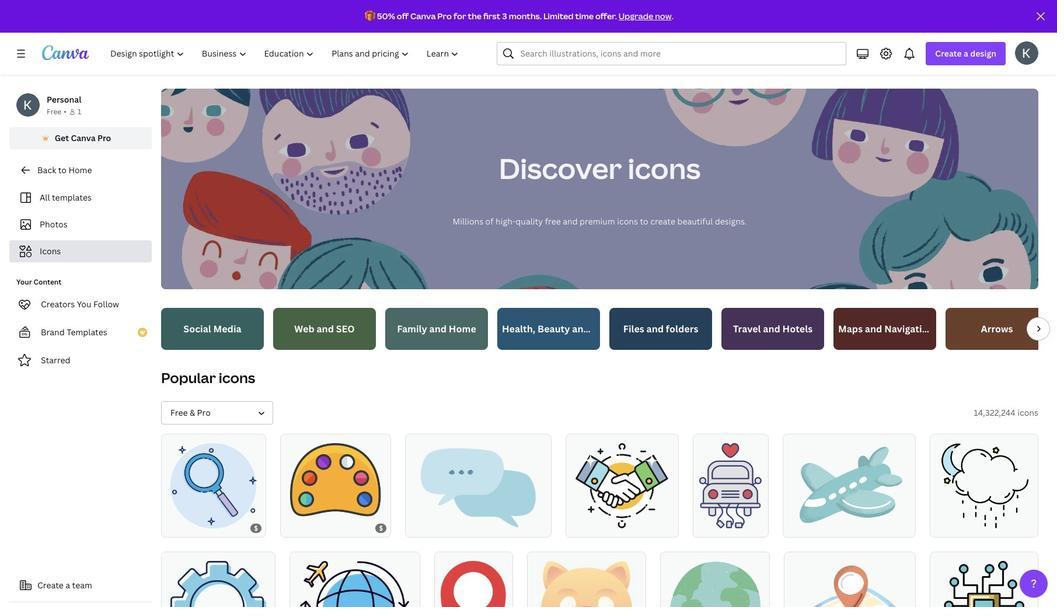 Task type: locate. For each thing, give the bounding box(es) containing it.
pro right &
[[197, 407, 211, 418]]

months.
[[509, 11, 542, 22]]

free
[[545, 216, 561, 227]]

create inside button
[[37, 580, 64, 591]]

free inside dropdown button
[[170, 407, 188, 418]]

files and folders link
[[609, 308, 712, 350]]

0 vertical spatial a
[[964, 48, 968, 59]]

create
[[935, 48, 962, 59], [37, 580, 64, 591]]

1 horizontal spatial create
[[935, 48, 962, 59]]

1
[[78, 107, 81, 117]]

1 vertical spatial a
[[66, 580, 70, 591]]

•
[[64, 107, 66, 117]]

and right travel
[[763, 323, 780, 336]]

travel and hotels link
[[721, 308, 824, 350]]

pro inside dropdown button
[[197, 407, 211, 418]]

1 horizontal spatial pro
[[197, 407, 211, 418]]

create
[[650, 216, 675, 227]]

a left design
[[964, 48, 968, 59]]

icons up free & pro dropdown button
[[219, 368, 255, 388]]

create left team at the left of page
[[37, 580, 64, 591]]

and right family
[[429, 323, 447, 336]]

back
[[37, 165, 56, 176]]

arrows link
[[946, 308, 1048, 350]]

discover icons
[[499, 149, 701, 187]]

1 horizontal spatial $
[[379, 524, 383, 533]]

brand templates link
[[9, 321, 152, 344]]

0 vertical spatial home
[[69, 165, 92, 176]]

canva right off
[[410, 11, 436, 22]]

to
[[58, 165, 67, 176], [640, 216, 648, 227]]

magnifying glass detailed   style icon image
[[171, 444, 257, 529]]

fashion
[[592, 323, 627, 336]]

canva
[[410, 11, 436, 22], [71, 132, 96, 144]]

social media
[[183, 323, 241, 336]]

a for design
[[964, 48, 968, 59]]

the
[[468, 11, 482, 22]]

home right family
[[449, 323, 476, 336]]

and inside "travel and hotels" "link"
[[763, 323, 780, 336]]

quality
[[516, 216, 543, 227]]

50%
[[377, 11, 395, 22]]

1 vertical spatial free
[[170, 407, 188, 418]]

and inside family and home link
[[429, 323, 447, 336]]

brand templates
[[41, 327, 107, 338]]

0 horizontal spatial home
[[69, 165, 92, 176]]

content
[[34, 277, 61, 287]]

shocked cat image
[[537, 562, 636, 608]]

None search field
[[497, 42, 847, 65]]

and inside 'files and folders' link
[[646, 323, 664, 336]]

hotels
[[782, 323, 813, 336]]

2 vertical spatial pro
[[197, 407, 211, 418]]

1 vertical spatial pro
[[97, 132, 111, 144]]

beauty
[[538, 323, 570, 336]]

0 vertical spatial pro
[[437, 11, 452, 22]]

1 vertical spatial create
[[37, 580, 64, 591]]

home
[[69, 165, 92, 176], [449, 323, 476, 336]]

upgrade
[[619, 11, 653, 22]]

web and seo
[[294, 323, 355, 336]]

design
[[970, 48, 996, 59]]

and for travel and hotels
[[763, 323, 780, 336]]

all
[[40, 192, 50, 203]]

and
[[563, 216, 578, 227], [317, 323, 334, 336], [429, 323, 447, 336], [572, 323, 589, 336], [646, 323, 664, 336], [763, 323, 780, 336], [865, 323, 882, 336]]

&
[[190, 407, 195, 418]]

brand
[[41, 327, 65, 338]]

to right 'back'
[[58, 165, 67, 176]]

0 horizontal spatial a
[[66, 580, 70, 591]]

you
[[77, 299, 91, 310]]

0 horizontal spatial $
[[254, 524, 258, 533]]

painting color palette image
[[290, 444, 381, 529]]

and for family and home
[[429, 323, 447, 336]]

2 $ from the left
[[379, 524, 383, 533]]

team
[[72, 580, 92, 591]]

0 horizontal spatial free
[[47, 107, 61, 117]]

templates
[[67, 327, 107, 338]]

0 horizontal spatial to
[[58, 165, 67, 176]]

upgrade now button
[[619, 11, 672, 22]]

and inside web and seo "link"
[[317, 323, 334, 336]]

icons up create
[[628, 149, 701, 187]]

canva right get at the left top of the page
[[71, 132, 96, 144]]

1 vertical spatial canva
[[71, 132, 96, 144]]

free & pro button
[[161, 402, 273, 425]]

icons
[[628, 149, 701, 187], [617, 216, 638, 227], [219, 368, 255, 388], [1017, 407, 1038, 418]]

1 horizontal spatial canva
[[410, 11, 436, 22]]

kendall parks image
[[1015, 41, 1038, 65]]

top level navigation element
[[103, 42, 469, 65]]

pro
[[437, 11, 452, 22], [97, 132, 111, 144], [197, 407, 211, 418]]

pro up back to home link
[[97, 132, 111, 144]]

0 vertical spatial free
[[47, 107, 61, 117]]

to left create
[[640, 216, 648, 227]]

and left seo
[[317, 323, 334, 336]]

and right maps in the right bottom of the page
[[865, 323, 882, 336]]

icons
[[40, 246, 61, 257]]

free
[[47, 107, 61, 117], [170, 407, 188, 418]]

1 horizontal spatial a
[[964, 48, 968, 59]]

all templates
[[40, 192, 92, 203]]

home up all templates link
[[69, 165, 92, 176]]

family and home link
[[385, 308, 488, 350]]

1 horizontal spatial to
[[640, 216, 648, 227]]

create left design
[[935, 48, 962, 59]]

and inside maps and navigation link
[[865, 323, 882, 336]]

photos link
[[16, 214, 145, 236]]

0 vertical spatial create
[[935, 48, 962, 59]]

0 horizontal spatial create
[[37, 580, 64, 591]]

and right "beauty"
[[572, 323, 589, 336]]

0 horizontal spatial pro
[[97, 132, 111, 144]]

premium
[[580, 216, 615, 227]]

pro inside button
[[97, 132, 111, 144]]

pro for free & pro
[[197, 407, 211, 418]]

digital motherboard line design image
[[939, 562, 1029, 608]]

millions
[[453, 216, 483, 227]]

a inside button
[[66, 580, 70, 591]]

discover
[[499, 149, 622, 187]]

a left team at the left of page
[[66, 580, 70, 591]]

arrows
[[981, 323, 1013, 336]]

14,322,244 icons
[[974, 407, 1038, 418]]

pro for get canva pro
[[97, 132, 111, 144]]

and for files and folders
[[646, 323, 664, 336]]

a for team
[[66, 580, 70, 591]]

for
[[453, 11, 466, 22]]

create a team button
[[9, 574, 152, 598]]

free left •
[[47, 107, 61, 117]]

1 vertical spatial home
[[449, 323, 476, 336]]

14,322,244
[[974, 407, 1015, 418]]

photos
[[40, 219, 68, 230]]

gears settings machine line icon image
[[170, 562, 266, 608]]

designs.
[[715, 216, 747, 227]]

back to home
[[37, 165, 92, 176]]

1 horizontal spatial home
[[449, 323, 476, 336]]

icons for popular icons
[[219, 368, 255, 388]]

2 horizontal spatial pro
[[437, 11, 452, 22]]

.
[[672, 11, 674, 22]]

1 $ from the left
[[254, 524, 258, 533]]

valentines theme icon image
[[699, 444, 762, 529]]

beautiful
[[677, 216, 713, 227]]

🎁 50% off canva pro for the first 3 months. limited time offer. upgrade now .
[[365, 11, 674, 22]]

0 vertical spatial canva
[[410, 11, 436, 22]]

create inside dropdown button
[[935, 48, 962, 59]]

0 horizontal spatial canva
[[71, 132, 96, 144]]

1 horizontal spatial free
[[170, 407, 188, 418]]

maps and navigation link
[[833, 308, 936, 350]]

starred link
[[9, 349, 152, 372]]

and right files
[[646, 323, 664, 336]]

and right free
[[563, 216, 578, 227]]

your content
[[16, 277, 61, 287]]

canva inside button
[[71, 132, 96, 144]]

pro left for
[[437, 11, 452, 22]]

free for free •
[[47, 107, 61, 117]]

$
[[254, 524, 258, 533], [379, 524, 383, 533]]

icons for 14,322,244 icons
[[1017, 407, 1038, 418]]

icons right 14,322,244
[[1017, 407, 1038, 418]]

free left &
[[170, 407, 188, 418]]

0 vertical spatial to
[[58, 165, 67, 176]]

a inside dropdown button
[[964, 48, 968, 59]]



Task type: vqa. For each thing, say whether or not it's contained in the screenshot.
the top like
no



Task type: describe. For each thing, give the bounding box(es) containing it.
now
[[655, 11, 672, 22]]

financial image
[[576, 444, 668, 529]]

rainy evening icon image
[[940, 444, 1029, 529]]

maps
[[838, 323, 863, 336]]

social
[[183, 323, 211, 336]]

icons right premium
[[617, 216, 638, 227]]

creators
[[41, 299, 75, 310]]

pointer map location vacations travel image
[[794, 562, 905, 608]]

travel and hotels
[[733, 323, 813, 336]]

get canva pro
[[55, 132, 111, 144]]

files
[[623, 323, 644, 336]]

web and seo link
[[273, 308, 376, 350]]

talk bubbles message communication icon organic drawn image
[[418, 444, 538, 529]]

$ for painting color palette image
[[379, 524, 383, 533]]

media
[[213, 323, 241, 336]]

creators you follow link
[[9, 293, 152, 316]]

health, beauty and fashion
[[502, 323, 627, 336]]

your
[[16, 277, 32, 287]]

templates
[[52, 192, 92, 203]]

airplane travel flying with planet fill style icon image
[[300, 562, 409, 608]]

family
[[397, 323, 427, 336]]

create for create a design
[[935, 48, 962, 59]]

first
[[483, 11, 501, 22]]

and inside health, beauty and fashion "link"
[[572, 323, 589, 336]]

commerce shopping flat image icon image
[[440, 562, 507, 608]]

maps and navigation
[[838, 323, 934, 336]]

health, beauty and fashion link
[[497, 308, 627, 350]]

seo
[[336, 323, 355, 336]]

and for web and seo
[[317, 323, 334, 336]]

home for back to home
[[69, 165, 92, 176]]

offer.
[[595, 11, 617, 22]]

icons for discover icons
[[628, 149, 701, 187]]

travel
[[733, 323, 761, 336]]

folders
[[666, 323, 698, 336]]

starred
[[41, 355, 70, 366]]

all templates link
[[16, 187, 145, 209]]

millions of high-quality free and premium icons to create beautiful designs.
[[453, 216, 747, 227]]

limited
[[543, 11, 574, 22]]

files and folders
[[623, 323, 698, 336]]

home for family and home
[[449, 323, 476, 336]]

airplane transport tourism vacations travel image
[[795, 444, 904, 529]]

free & pro
[[170, 407, 211, 418]]

world vacations image travel icon image
[[669, 562, 761, 608]]

get
[[55, 132, 69, 144]]

and for maps and navigation
[[865, 323, 882, 336]]

personal
[[47, 94, 81, 105]]

free for free & pro
[[170, 407, 188, 418]]

$ for magnifying glass detailed   style icon
[[254, 524, 258, 533]]

get canva pro button
[[9, 127, 152, 149]]

popular
[[161, 368, 216, 388]]

create a design
[[935, 48, 996, 59]]

popular icons
[[161, 368, 255, 388]]

create a team
[[37, 580, 92, 591]]

Search search field
[[520, 43, 839, 65]]

high-
[[496, 216, 516, 227]]

off
[[397, 11, 409, 22]]

follow
[[93, 299, 119, 310]]

social media link
[[161, 308, 264, 350]]

create a design button
[[926, 42, 1006, 65]]

1 vertical spatial to
[[640, 216, 648, 227]]

time
[[575, 11, 594, 22]]

web
[[294, 323, 314, 336]]

of
[[485, 216, 494, 227]]

free •
[[47, 107, 66, 117]]

health,
[[502, 323, 535, 336]]

🎁
[[365, 11, 375, 22]]

creators you follow
[[41, 299, 119, 310]]

navigation
[[884, 323, 934, 336]]

back to home link
[[9, 159, 152, 182]]

create for create a team
[[37, 580, 64, 591]]

3
[[502, 11, 507, 22]]

family and home
[[397, 323, 476, 336]]



